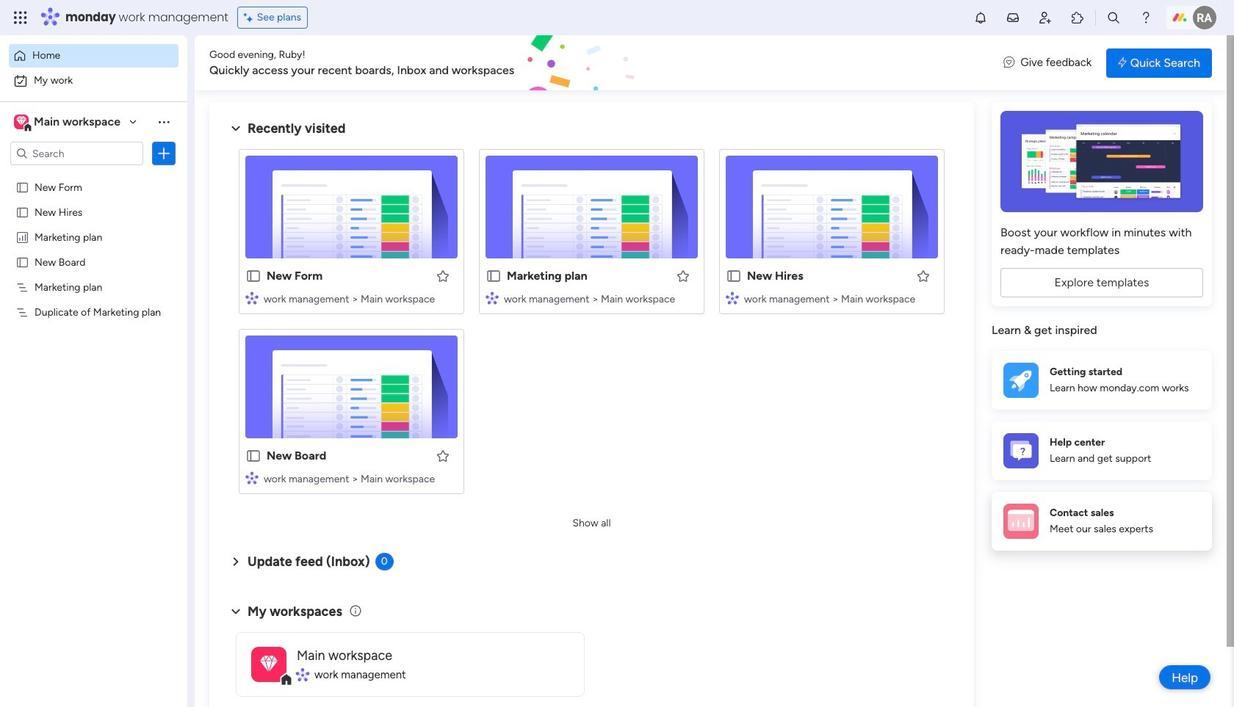 Task type: vqa. For each thing, say whether or not it's contained in the screenshot.
Workspace icon
yes



Task type: locate. For each thing, give the bounding box(es) containing it.
workspace image
[[14, 114, 29, 130], [16, 114, 26, 130], [251, 647, 286, 682]]

update feed image
[[1006, 10, 1020, 25]]

workspace options image
[[156, 114, 171, 129]]

v2 user feedback image
[[1004, 55, 1015, 71]]

select product image
[[13, 10, 28, 25]]

close my workspaces image
[[227, 603, 245, 620]]

Search in workspace field
[[31, 145, 123, 162]]

getting started element
[[992, 351, 1212, 409]]

workspace image
[[260, 651, 277, 678]]

list box
[[0, 172, 187, 523]]

0 vertical spatial public board image
[[15, 205, 29, 219]]

1 vertical spatial public board image
[[726, 268, 742, 284]]

contact sales element
[[992, 492, 1212, 551]]

1 horizontal spatial public board image
[[245, 448, 261, 464]]

help center element
[[992, 421, 1212, 480]]

options image
[[156, 146, 171, 161]]

public board image
[[15, 205, 29, 219], [726, 268, 742, 284], [245, 448, 261, 464]]

add to favorites image
[[436, 268, 450, 283], [676, 268, 690, 283], [916, 268, 931, 283], [436, 448, 450, 463]]

public board image
[[15, 180, 29, 194], [15, 255, 29, 269], [245, 268, 261, 284], [486, 268, 502, 284]]

0 vertical spatial option
[[9, 44, 178, 68]]

option
[[9, 44, 178, 68], [9, 69, 178, 93], [0, 174, 187, 177]]

2 vertical spatial public board image
[[245, 448, 261, 464]]

ruby anderson image
[[1193, 6, 1216, 29]]

2 horizontal spatial public board image
[[726, 268, 742, 284]]



Task type: describe. For each thing, give the bounding box(es) containing it.
close recently visited image
[[227, 120, 245, 137]]

see plans image
[[244, 10, 257, 26]]

v2 bolt switch image
[[1118, 55, 1127, 71]]

0 horizontal spatial public board image
[[15, 205, 29, 219]]

1 vertical spatial option
[[9, 69, 178, 93]]

templates image image
[[1005, 111, 1199, 212]]

invite members image
[[1038, 10, 1053, 25]]

public dashboard image
[[15, 230, 29, 244]]

0 element
[[375, 553, 393, 571]]

open update feed (inbox) image
[[227, 553, 245, 571]]

help image
[[1139, 10, 1153, 25]]

workspace selection element
[[14, 113, 123, 132]]

notifications image
[[973, 10, 988, 25]]

quick search results list box
[[227, 137, 956, 512]]

search everything image
[[1106, 10, 1121, 25]]

monday marketplace image
[[1070, 10, 1085, 25]]

2 vertical spatial option
[[0, 174, 187, 177]]



